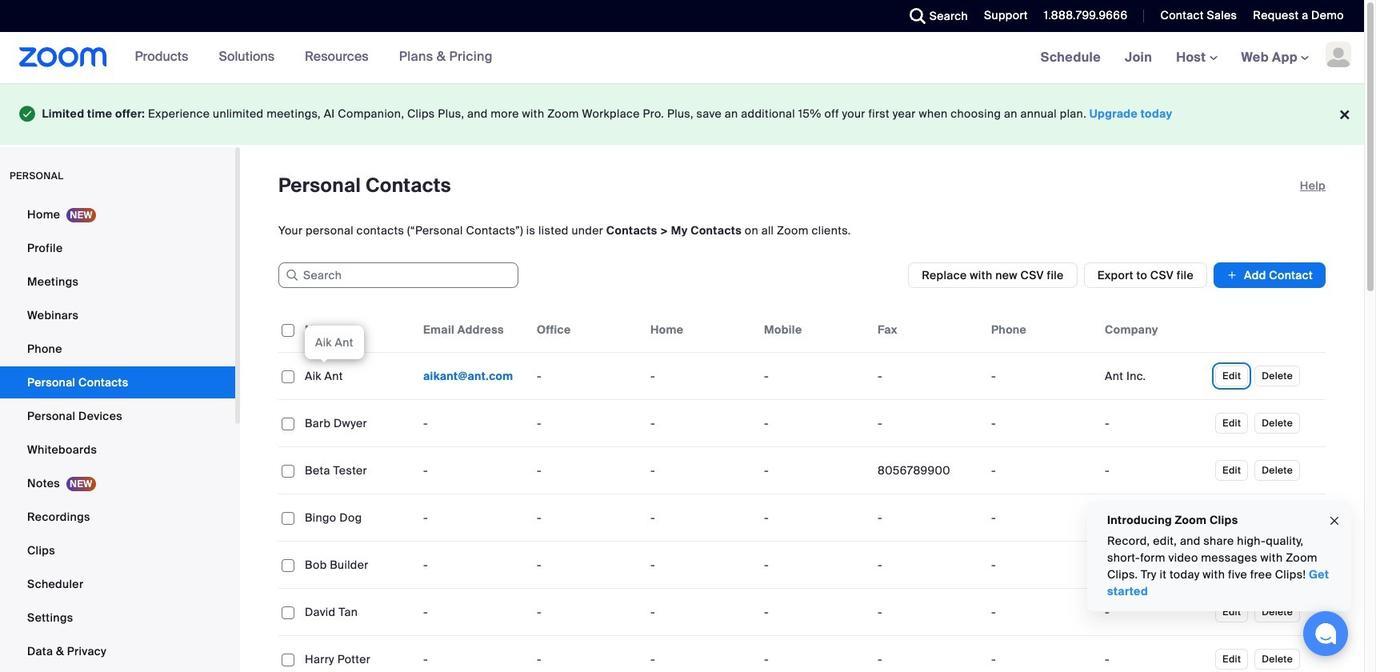 Task type: vqa. For each thing, say whether or not it's contained in the screenshot.
cell
yes



Task type: describe. For each thing, give the bounding box(es) containing it.
close image
[[1329, 512, 1342, 530]]

type image
[[19, 102, 36, 125]]

Search Contacts Input text field
[[279, 262, 519, 288]]

zoom logo image
[[19, 47, 107, 67]]

add image
[[1227, 267, 1238, 283]]

open chat image
[[1315, 623, 1338, 645]]

product information navigation
[[107, 32, 505, 83]]



Task type: locate. For each thing, give the bounding box(es) containing it.
personal menu menu
[[0, 198, 235, 672]]

meetings navigation
[[1029, 32, 1365, 84]]

footer
[[0, 83, 1365, 145]]

cell
[[417, 360, 531, 392], [985, 360, 1099, 392], [1099, 360, 1213, 392], [985, 407, 1099, 439], [1099, 407, 1213, 439], [985, 454, 1099, 486], [1099, 454, 1213, 486], [985, 502, 1099, 534], [1099, 502, 1213, 534], [985, 549, 1099, 581], [1099, 549, 1213, 581], [985, 596, 1099, 628], [1099, 596, 1213, 628]]

profile picture image
[[1327, 42, 1352, 67]]

application
[[279, 307, 1339, 672]]

banner
[[0, 32, 1365, 84]]



